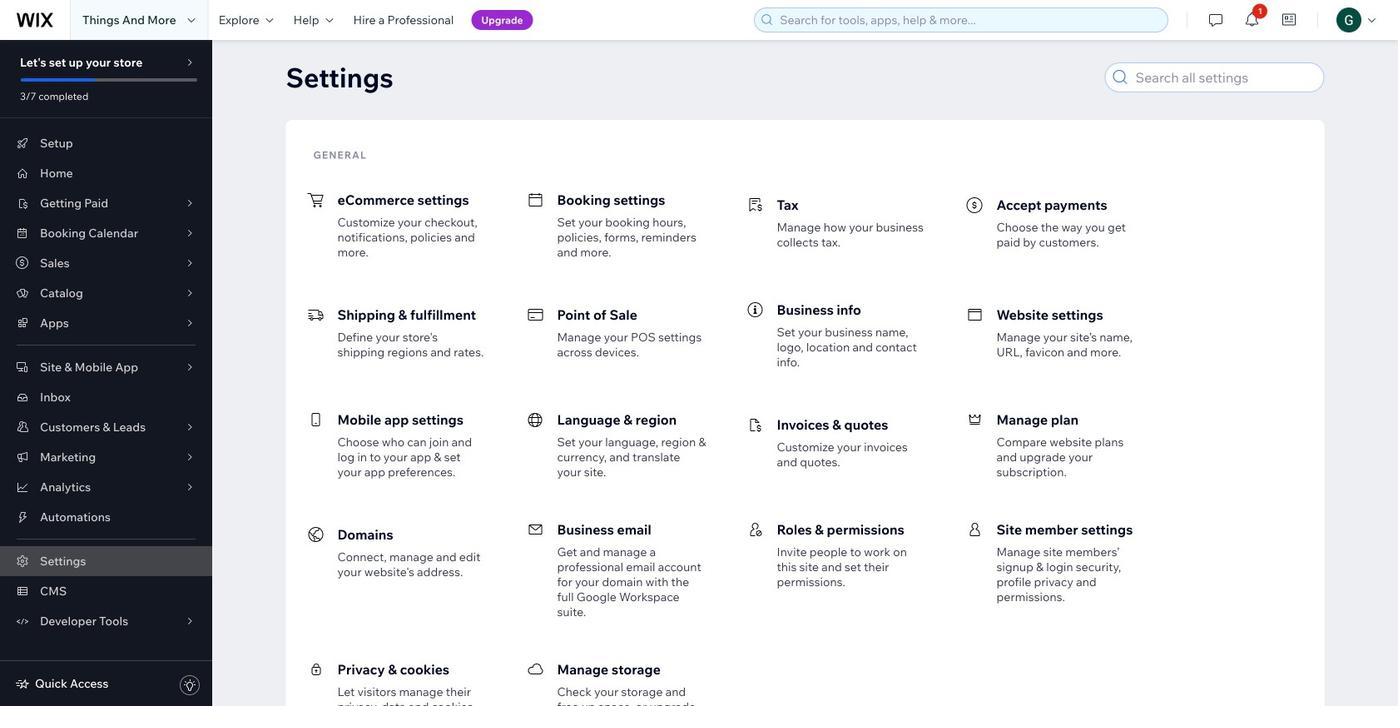 Task type: vqa. For each thing, say whether or not it's contained in the screenshot.
Events
no



Task type: locate. For each thing, give the bounding box(es) containing it.
sidebar element
[[0, 40, 212, 706]]

Search for tools, apps, help & more... field
[[775, 8, 1163, 32]]



Task type: describe. For each thing, give the bounding box(es) containing it.
general-section element
[[301, 165, 1310, 706]]

Search all settings field
[[1131, 63, 1319, 92]]



